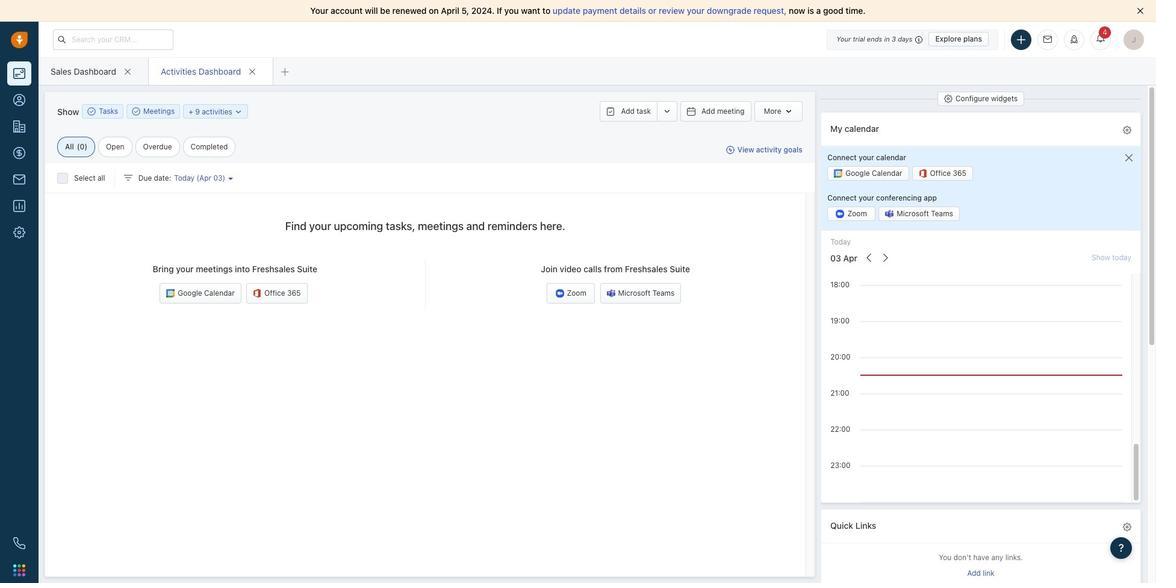 Task type: vqa. For each thing, say whether or not it's contained in the screenshot.
group
no



Task type: describe. For each thing, give the bounding box(es) containing it.
send email image
[[1044, 36, 1052, 44]]

down image
[[235, 108, 243, 116]]

close image
[[1137, 7, 1145, 14]]

Search your CRM... text field
[[53, 29, 174, 50]]

what's new image
[[1071, 35, 1079, 43]]

phone element
[[7, 531, 31, 555]]



Task type: locate. For each thing, give the bounding box(es) containing it.
freshworks switcher image
[[13, 564, 25, 576]]

phone image
[[13, 537, 25, 549]]



